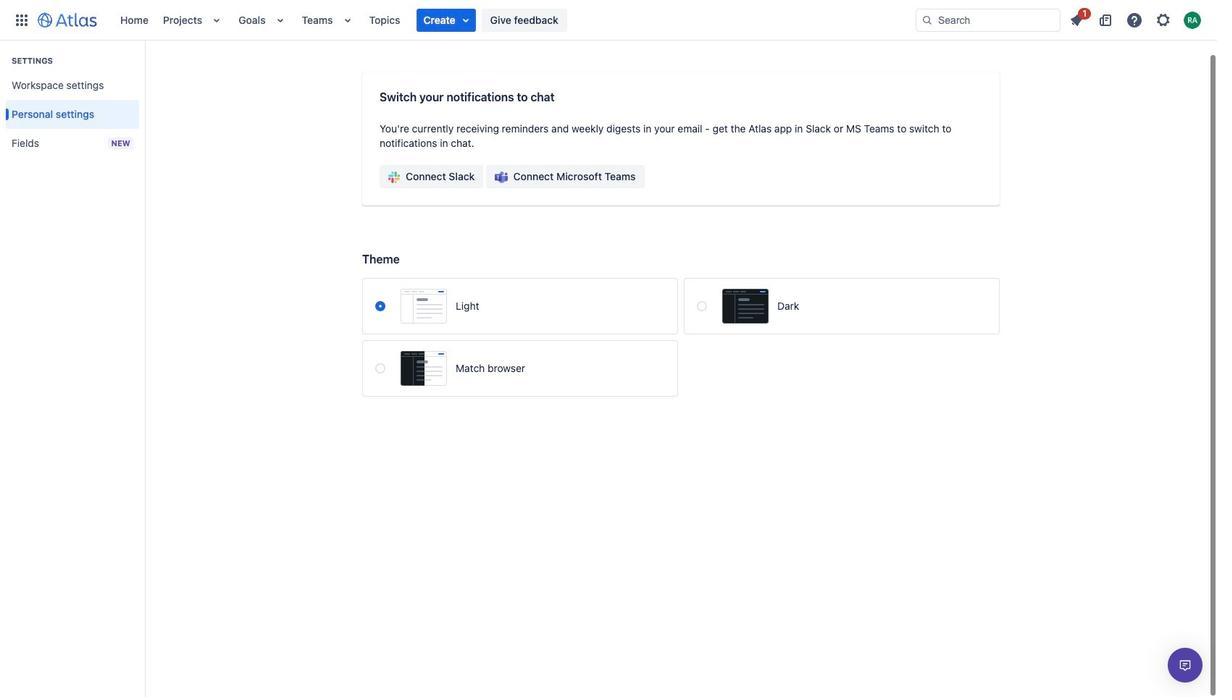 Task type: locate. For each thing, give the bounding box(es) containing it.
banner
[[0, 0, 1217, 41]]

list item
[[1064, 5, 1091, 32], [416, 8, 476, 32]]

0 vertical spatial group
[[6, 41, 139, 162]]

0 horizontal spatial group
[[6, 41, 139, 162]]

None radio
[[375, 301, 385, 312], [375, 364, 385, 374], [375, 301, 385, 312], [375, 364, 385, 374]]

0 horizontal spatial list
[[113, 0, 916, 40]]

switch to... image
[[13, 11, 30, 29]]

match browser image
[[401, 351, 447, 386]]

1 horizontal spatial group
[[380, 165, 645, 188]]

light image
[[401, 289, 447, 324]]

account image
[[1184, 11, 1201, 29]]

1 vertical spatial group
[[380, 165, 645, 188]]

microsoft teams image
[[495, 172, 508, 184]]

list
[[113, 0, 916, 40], [1064, 5, 1209, 32]]

None search field
[[916, 8, 1061, 32]]

group
[[6, 41, 139, 162], [380, 165, 645, 188]]

list item inside list
[[416, 8, 476, 32]]

heading
[[6, 55, 139, 67]]

0 horizontal spatial list item
[[416, 8, 476, 32]]



Task type: vqa. For each thing, say whether or not it's contained in the screenshot.
the topmost 'confluence' 'Image'
no



Task type: describe. For each thing, give the bounding box(es) containing it.
slack image
[[388, 172, 400, 184]]

top element
[[9, 0, 916, 40]]

Search field
[[916, 8, 1061, 32]]

settings image
[[1155, 11, 1172, 29]]

1 horizontal spatial list
[[1064, 5, 1209, 32]]

1 horizontal spatial list item
[[1064, 5, 1091, 32]]

open intercom messenger image
[[1177, 657, 1194, 675]]

dark image
[[722, 289, 769, 324]]

search image
[[922, 14, 933, 26]]

notifications image
[[1068, 11, 1085, 29]]

help image
[[1126, 11, 1143, 29]]



